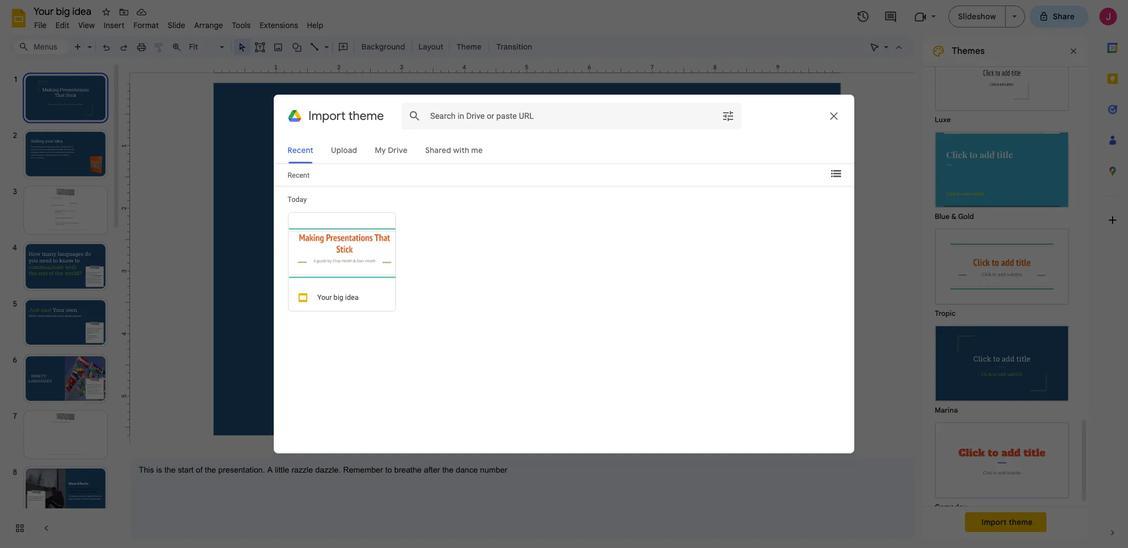 Task type: describe. For each thing, give the bounding box(es) containing it.
import
[[982, 518, 1007, 528]]

Tropic radio
[[930, 223, 1075, 320]]

gold
[[959, 212, 974, 222]]

Menus field
[[14, 39, 69, 55]]

transition
[[497, 42, 532, 52]]

tab list inside menu bar banner
[[1098, 33, 1129, 518]]

theme button
[[452, 39, 487, 55]]

option group inside themes section
[[924, 0, 1080, 520]]

theme
[[457, 42, 482, 52]]

background button
[[357, 39, 410, 55]]

share. private to only me. image
[[1039, 11, 1049, 21]]

theme
[[1009, 518, 1033, 528]]

background
[[361, 42, 405, 52]]

gameday
[[935, 503, 967, 512]]

themes section
[[924, 0, 1089, 540]]

import theme button
[[965, 513, 1047, 533]]

mode and view toolbar
[[866, 36, 908, 58]]

Blue & Gold radio
[[930, 126, 1075, 223]]

Rename text field
[[30, 4, 98, 18]]

marina
[[935, 406, 958, 415]]



Task type: vqa. For each thing, say whether or not it's contained in the screenshot.
the leftmost dd-
no



Task type: locate. For each thing, give the bounding box(es) containing it.
luxe
[[935, 115, 951, 125]]

themes
[[952, 46, 985, 57]]

menu bar
[[30, 14, 328, 33]]

navigation
[[0, 62, 121, 549]]

themes application
[[0, 0, 1129, 549]]

transition button
[[492, 39, 537, 55]]

&
[[952, 212, 957, 222]]

navigation inside themes application
[[0, 62, 121, 549]]

Star checkbox
[[99, 4, 114, 20]]

blue & gold
[[935, 212, 974, 222]]

main toolbar
[[40, 0, 538, 487]]

menu bar inside menu bar banner
[[30, 14, 328, 33]]

menu bar banner
[[0, 0, 1129, 549]]

import theme
[[982, 518, 1033, 528]]

Luxe radio
[[930, 29, 1075, 126]]

tropic
[[935, 309, 956, 319]]

tab list
[[1098, 33, 1129, 518]]

option group
[[924, 0, 1080, 520]]

blue
[[935, 212, 950, 222]]

Gameday radio
[[930, 417, 1075, 514]]

Marina radio
[[930, 320, 1075, 417]]

option group containing luxe
[[924, 0, 1080, 520]]



